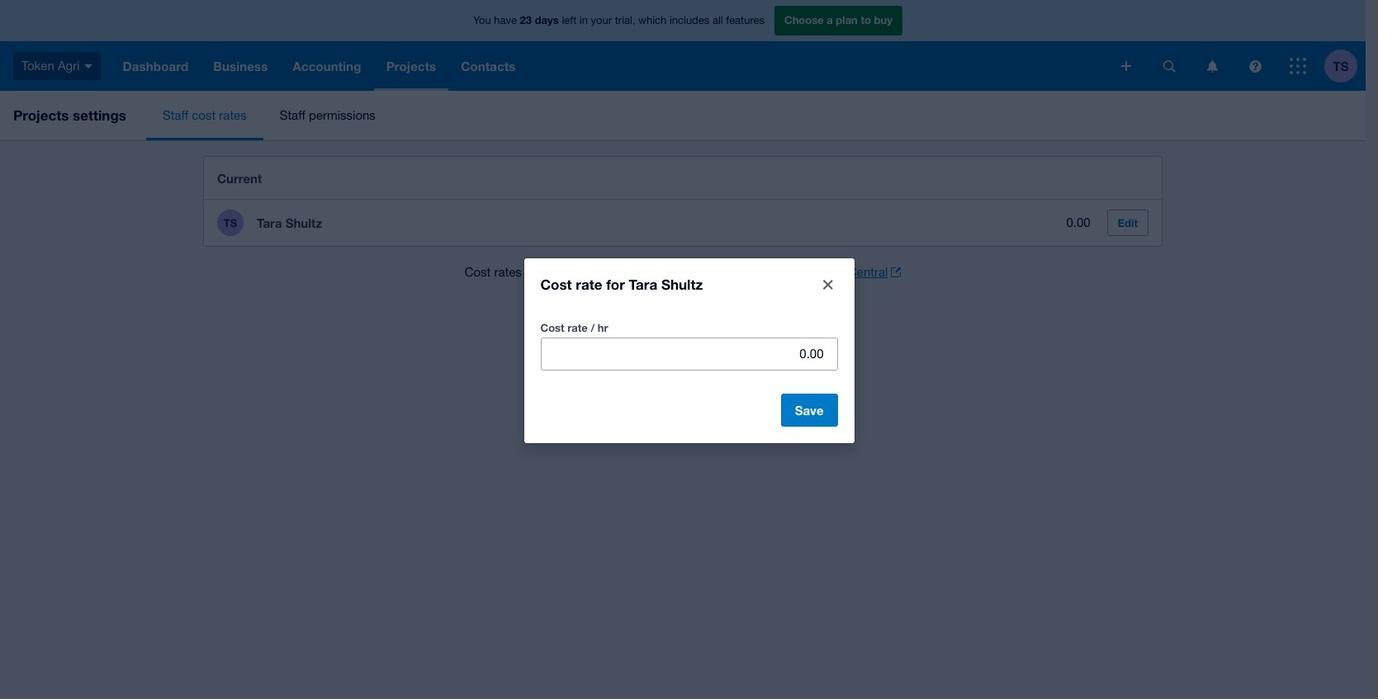 Task type: describe. For each thing, give the bounding box(es) containing it.
0 horizontal spatial shultz
[[286, 216, 322, 231]]

token agri
[[21, 58, 80, 72]]

your for staff's
[[631, 265, 655, 279]]

edit button
[[1108, 210, 1149, 236]]

0 horizontal spatial svg image
[[1122, 61, 1132, 71]]

which
[[639, 14, 667, 27]]

choose a plan to buy
[[785, 13, 893, 27]]

cost
[[192, 108, 216, 122]]

staff's
[[658, 265, 692, 279]]

cost rate for tara shultz
[[541, 276, 703, 293]]

current
[[217, 171, 262, 185]]

cost for cost rate / hr
[[541, 321, 565, 334]]

a
[[827, 13, 833, 27]]

choose
[[785, 13, 824, 27]]

0.00
[[1067, 216, 1091, 230]]

central
[[848, 265, 888, 279]]

rate for /
[[568, 321, 588, 334]]

ts button
[[1325, 41, 1367, 91]]

you
[[473, 14, 491, 27]]

0.00 field
[[542, 338, 837, 370]]

you have 23 days left in your trial, which includes all features
[[473, 13, 765, 27]]

0 vertical spatial rates
[[219, 108, 247, 122]]

edit
[[1118, 216, 1139, 230]]

0 horizontal spatial tara
[[257, 216, 282, 231]]

ts banner
[[0, 0, 1367, 91]]

in inside you have 23 days left in your trial, which includes all features
[[580, 14, 588, 27]]

to
[[861, 13, 872, 27]]

shultz inside dialog
[[662, 276, 703, 293]]

cost for cost rate for tara shultz
[[541, 276, 572, 293]]

close button
[[812, 268, 845, 301]]

1 horizontal spatial svg image
[[1291, 58, 1307, 74]]

1 horizontal spatial in
[[807, 265, 816, 279]]

find
[[726, 265, 750, 279]]

tara shultz
[[257, 216, 322, 231]]

buy
[[875, 13, 893, 27]]

days
[[535, 13, 559, 27]]

svg image inside the token agri popup button
[[84, 64, 92, 68]]

staff permissions link
[[263, 91, 392, 140]]

staff for staff cost rates
[[163, 108, 188, 122]]

settings
[[73, 107, 126, 124]]



Task type: locate. For each thing, give the bounding box(es) containing it.
includes
[[670, 14, 710, 27]]

0 vertical spatial ts
[[1334, 58, 1350, 73]]

0 horizontal spatial rates
[[219, 108, 247, 122]]

your for trial,
[[591, 14, 612, 27]]

rates right cost
[[219, 108, 247, 122]]

0 vertical spatial your
[[591, 14, 612, 27]]

the
[[563, 265, 580, 279]]

1 vertical spatial ts
[[224, 216, 237, 230]]

permissions
[[309, 108, 376, 122]]

hr
[[598, 321, 609, 334]]

1 vertical spatial shultz
[[662, 276, 703, 293]]

cost left value
[[541, 276, 572, 293]]

tara down current
[[257, 216, 282, 231]]

out
[[754, 265, 772, 279]]

1 horizontal spatial staff
[[280, 108, 306, 122]]

cost rates define the value of your staff's time. find out more in xero central
[[465, 265, 888, 279]]

0 horizontal spatial your
[[591, 14, 612, 27]]

staff inside staff permissions link
[[280, 108, 306, 122]]

more
[[775, 265, 803, 279]]

1 horizontal spatial rates
[[494, 265, 522, 279]]

1 horizontal spatial shultz
[[662, 276, 703, 293]]

ts inside popup button
[[1334, 58, 1350, 73]]

rate for for
[[576, 276, 603, 293]]

tara inside dialog
[[629, 276, 658, 293]]

your
[[591, 14, 612, 27], [631, 265, 655, 279]]

all
[[713, 14, 723, 27]]

projects settings
[[13, 107, 126, 124]]

1 staff from the left
[[163, 108, 188, 122]]

1 vertical spatial rate
[[568, 321, 588, 334]]

token
[[21, 58, 54, 72]]

cost left /
[[541, 321, 565, 334]]

rate left /
[[568, 321, 588, 334]]

rate
[[576, 276, 603, 293], [568, 321, 588, 334]]

1 horizontal spatial ts
[[1334, 58, 1350, 73]]

projects
[[13, 107, 69, 124]]

rates
[[219, 108, 247, 122], [494, 265, 522, 279]]

ts
[[1334, 58, 1350, 73], [224, 216, 237, 230]]

cost rate for tara shultz dialog
[[524, 258, 855, 443]]

have
[[494, 14, 517, 27]]

shultz
[[286, 216, 322, 231], [662, 276, 703, 293]]

define
[[525, 265, 559, 279]]

2 staff from the left
[[280, 108, 306, 122]]

staff
[[163, 108, 188, 122], [280, 108, 306, 122]]

1 vertical spatial rates
[[494, 265, 522, 279]]

0 vertical spatial rate
[[576, 276, 603, 293]]

0 vertical spatial in
[[580, 14, 588, 27]]

staff cost rates
[[163, 108, 247, 122]]

in
[[580, 14, 588, 27], [807, 265, 816, 279]]

1 vertical spatial in
[[807, 265, 816, 279]]

value
[[584, 265, 613, 279]]

tara
[[257, 216, 282, 231], [629, 276, 658, 293]]

rates left define
[[494, 265, 522, 279]]

rate left the 'for'
[[576, 276, 603, 293]]

in left xero
[[807, 265, 816, 279]]

1 vertical spatial your
[[631, 265, 655, 279]]

svg image
[[1164, 60, 1176, 72], [1207, 60, 1218, 72], [1250, 60, 1262, 72], [84, 64, 92, 68]]

/
[[591, 321, 595, 334]]

staff left permissions
[[280, 108, 306, 122]]

cost
[[465, 265, 491, 279], [541, 276, 572, 293], [541, 321, 565, 334]]

0 horizontal spatial staff
[[163, 108, 188, 122]]

your right of
[[631, 265, 655, 279]]

cost left define
[[465, 265, 491, 279]]

staff permissions
[[280, 108, 376, 122]]

23
[[520, 13, 532, 27]]

your left trial,
[[591, 14, 612, 27]]

1 vertical spatial tara
[[629, 276, 658, 293]]

0 horizontal spatial in
[[580, 14, 588, 27]]

0 vertical spatial tara
[[257, 216, 282, 231]]

0 horizontal spatial ts
[[224, 216, 237, 230]]

staff cost rates link
[[146, 91, 263, 140]]

agri
[[58, 58, 80, 72]]

1 horizontal spatial your
[[631, 265, 655, 279]]

left
[[562, 14, 577, 27]]

svg image
[[1291, 58, 1307, 74], [1122, 61, 1132, 71]]

of
[[616, 265, 627, 279]]

token agri button
[[0, 41, 110, 91]]

for
[[607, 276, 625, 293]]

close image
[[823, 280, 833, 290]]

xero
[[820, 265, 845, 279]]

your inside you have 23 days left in your trial, which includes all features
[[591, 14, 612, 27]]

cost rate / hr
[[541, 321, 609, 334]]

in right left
[[580, 14, 588, 27]]

time.
[[695, 265, 723, 279]]

cost for cost rates define the value of your staff's time. find out more in xero central
[[465, 265, 491, 279]]

xero central link
[[820, 263, 902, 283]]

trial,
[[615, 14, 636, 27]]

save
[[795, 403, 824, 418]]

plan
[[836, 13, 858, 27]]

tara right of
[[629, 276, 658, 293]]

save button
[[781, 394, 838, 427]]

0 vertical spatial shultz
[[286, 216, 322, 231]]

staff for staff permissions
[[280, 108, 306, 122]]

staff left cost
[[163, 108, 188, 122]]

1 horizontal spatial tara
[[629, 276, 658, 293]]

features
[[726, 14, 765, 27]]



Task type: vqa. For each thing, say whether or not it's contained in the screenshot.
third Contact
no



